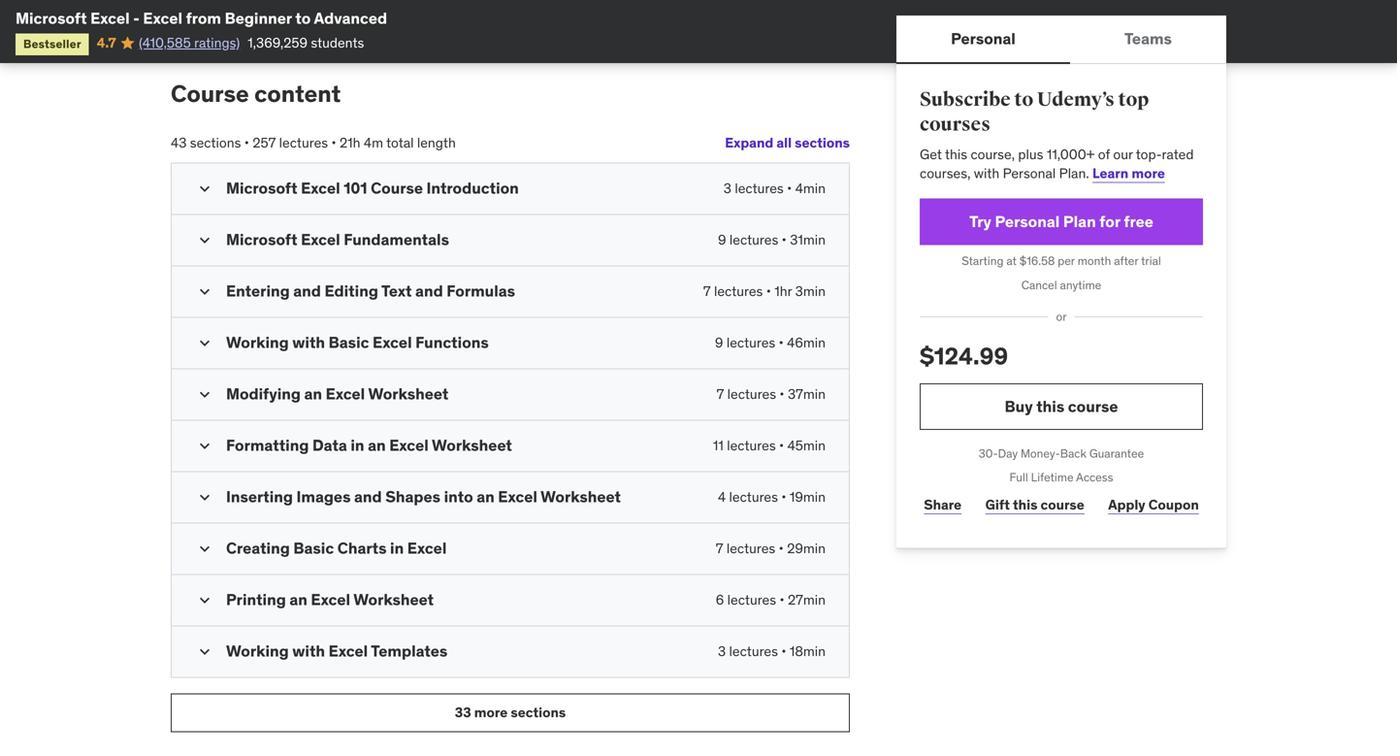Task type: vqa. For each thing, say whether or not it's contained in the screenshot.
'TV'
no



Task type: describe. For each thing, give the bounding box(es) containing it.
$16.58
[[1020, 253, 1055, 268]]

31min
[[790, 231, 826, 248]]

expand all sections
[[725, 134, 850, 151]]

excel up 4.7
[[90, 8, 130, 28]]

3 for microsoft excel 101 course introduction
[[724, 179, 732, 197]]

learn more
[[1093, 164, 1166, 182]]

with for working with basic excel functions
[[292, 332, 325, 352]]

text
[[381, 281, 412, 301]]

1,369,259 students
[[248, 34, 364, 51]]

with inside the get this course, plus 11,000+ of our top-rated courses, with personal plan.
[[974, 164, 1000, 182]]

course content
[[171, 79, 341, 108]]

or
[[1057, 309, 1067, 324]]

3 for working with excel templates
[[718, 642, 726, 660]]

lectures for working with basic excel functions
[[727, 334, 776, 351]]

modifying
[[226, 384, 301, 404]]

7 lectures • 29min
[[716, 540, 826, 557]]

bestseller
[[23, 36, 81, 51]]

students
[[311, 34, 364, 51]]

full
[[1010, 470, 1029, 485]]

all
[[777, 134, 792, 151]]

small image for modifying
[[195, 385, 215, 404]]

excel up shapes
[[389, 435, 429, 455]]

buy this course button
[[920, 383, 1204, 430]]

per
[[1058, 253, 1075, 268]]

course inside $124.99 buy this course
[[1068, 396, 1119, 416]]

lectures for inserting images and shapes into an excel worksheet
[[729, 488, 778, 506]]

an right into
[[477, 487, 495, 507]]

small image for entering
[[195, 282, 215, 301]]

our
[[1114, 145, 1133, 163]]

creating basic charts in excel
[[226, 538, 447, 558]]

entering
[[226, 281, 290, 301]]

0 vertical spatial in
[[351, 435, 365, 455]]

(410,585 ratings)
[[139, 34, 240, 51]]

1 vertical spatial 7
[[717, 385, 724, 403]]

11 lectures • 45min
[[713, 437, 826, 454]]

top-
[[1136, 145, 1162, 163]]

2 vertical spatial personal
[[995, 211, 1060, 231]]

more for learn
[[1132, 164, 1166, 182]]

inserting images and shapes into an excel worksheet
[[226, 487, 621, 507]]

month
[[1078, 253, 1112, 268]]

lectures for modifying an excel worksheet
[[728, 385, 777, 403]]

top
[[1119, 88, 1150, 112]]

an right modifying
[[304, 384, 322, 404]]

$124.99
[[920, 342, 1009, 371]]

microsoft for microsoft excel 101 course introduction
[[226, 178, 298, 198]]

30-day money-back guarantee full lifetime access
[[979, 446, 1145, 485]]

printing
[[226, 590, 286, 609]]

formulas
[[447, 281, 515, 301]]

• for creating basic charts in excel
[[779, 540, 784, 557]]

get this course, plus 11,000+ of our top-rated courses, with personal plan.
[[920, 145, 1194, 182]]

• for working with excel templates
[[782, 642, 787, 660]]

• for microsoft excel fundamentals
[[782, 231, 787, 248]]

sections for 33 more sections
[[511, 704, 566, 721]]

• for entering and editing text and formulas
[[767, 282, 772, 300]]

plus
[[1019, 145, 1044, 163]]

2 horizontal spatial and
[[415, 281, 443, 301]]

0 horizontal spatial sections
[[190, 134, 241, 151]]

course,
[[971, 145, 1015, 163]]

udemy's
[[1037, 88, 1115, 112]]

templates
[[371, 641, 448, 661]]

fundamentals
[[344, 229, 449, 249]]

nasdaq image
[[187, 3, 299, 40]]

33 more sections button
[[171, 693, 850, 732]]

• for formatting data in an excel worksheet
[[779, 437, 784, 454]]

4
[[718, 488, 726, 506]]

33 more sections
[[455, 704, 566, 721]]

sections for expand all sections
[[795, 134, 850, 151]]

0 vertical spatial to
[[295, 8, 311, 28]]

personal inside the get this course, plus 11,000+ of our top-rated courses, with personal plan.
[[1003, 164, 1056, 182]]

working for working with excel templates
[[226, 641, 289, 661]]

lectures for working with excel templates
[[729, 642, 778, 660]]

microsoft excel 101 course introduction
[[226, 178, 519, 198]]

45min
[[788, 437, 826, 454]]

ratings)
[[194, 34, 240, 51]]

• left the 21h 4m
[[331, 134, 336, 151]]

0 horizontal spatial and
[[293, 281, 321, 301]]

lectures for creating basic charts in excel
[[727, 540, 776, 557]]

cancel
[[1022, 277, 1058, 292]]

guarantee
[[1090, 446, 1145, 461]]

gift this course
[[986, 496, 1085, 514]]

beginner
[[225, 8, 292, 28]]

lectures for entering and editing text and formulas
[[714, 282, 763, 300]]

1,369,259
[[248, 34, 308, 51]]

from
[[186, 8, 221, 28]]

excel down inserting images and shapes into an excel worksheet
[[407, 538, 447, 558]]

1 horizontal spatial and
[[354, 487, 382, 507]]

4min
[[796, 179, 826, 197]]

more for 33
[[474, 704, 508, 721]]

this inside $124.99 buy this course
[[1037, 396, 1065, 416]]

data
[[313, 435, 347, 455]]

back
[[1061, 446, 1087, 461]]

access
[[1077, 470, 1114, 485]]

37min
[[788, 385, 826, 403]]

entering and editing text and formulas
[[226, 281, 515, 301]]

$124.99 buy this course
[[920, 342, 1119, 416]]

gift
[[986, 496, 1010, 514]]

excel up editing
[[301, 229, 340, 249]]

small image for working
[[195, 642, 215, 661]]

trial
[[1142, 253, 1162, 268]]

charts
[[338, 538, 387, 558]]

creating
[[226, 538, 290, 558]]

this for course
[[1013, 496, 1038, 514]]

free
[[1124, 211, 1154, 231]]

21h 4m
[[340, 134, 383, 151]]

30-
[[979, 446, 998, 461]]

3 lectures • 18min
[[718, 642, 826, 660]]

try
[[970, 211, 992, 231]]

9 for working with basic excel functions
[[715, 334, 724, 351]]

coupon
[[1149, 496, 1199, 514]]

teams button
[[1071, 16, 1227, 62]]

lectures for printing an excel worksheet
[[728, 591, 777, 608]]

19min
[[790, 488, 826, 506]]

• for inserting images and shapes into an excel worksheet
[[782, 488, 787, 506]]

buy
[[1005, 396, 1033, 416]]

3min
[[796, 282, 826, 300]]



Task type: locate. For each thing, give the bounding box(es) containing it.
this for course,
[[945, 145, 968, 163]]

9
[[718, 231, 727, 248], [715, 334, 724, 351]]

microsoft excel fundamentals
[[226, 229, 449, 249]]

• left 37min
[[780, 385, 785, 403]]

sections right 43 on the left
[[190, 134, 241, 151]]

small image for microsoft
[[195, 230, 215, 250]]

and left editing
[[293, 281, 321, 301]]

1 vertical spatial course
[[371, 178, 423, 198]]

small image for working
[[195, 333, 215, 353]]

try personal plan for free link
[[920, 198, 1204, 245]]

lectures
[[279, 134, 328, 151], [735, 179, 784, 197], [730, 231, 779, 248], [714, 282, 763, 300], [727, 334, 776, 351], [728, 385, 777, 403], [727, 437, 776, 454], [729, 488, 778, 506], [727, 540, 776, 557], [728, 591, 777, 608], [729, 642, 778, 660]]

volkswagen image
[[350, 3, 393, 40]]

excel left the 101
[[301, 178, 340, 198]]

this
[[945, 145, 968, 163], [1037, 396, 1065, 416], [1013, 496, 1038, 514]]

0 vertical spatial with
[[974, 164, 1000, 182]]

• left 29min
[[779, 540, 784, 557]]

257
[[253, 134, 276, 151]]

3 down 6
[[718, 642, 726, 660]]

working for working with basic excel functions
[[226, 332, 289, 352]]

7 for excel
[[716, 540, 724, 557]]

7 up 6
[[716, 540, 724, 557]]

to inside subscribe to udemy's top courses
[[1015, 88, 1034, 112]]

try personal plan for free
[[970, 211, 1154, 231]]

basic left charts
[[293, 538, 334, 558]]

course right the 101
[[371, 178, 423, 198]]

with for working with excel templates
[[292, 641, 325, 661]]

expand
[[725, 134, 774, 151]]

an right printing
[[290, 590, 308, 609]]

• left 4min
[[787, 179, 792, 197]]

course up back
[[1068, 396, 1119, 416]]

small image
[[195, 230, 215, 250], [195, 282, 215, 301], [195, 333, 215, 353], [195, 385, 215, 404], [195, 436, 215, 456], [195, 539, 215, 558], [195, 591, 215, 610]]

formatting data in an excel worksheet
[[226, 435, 512, 455]]

1 vertical spatial small image
[[195, 488, 215, 507]]

formatting
[[226, 435, 309, 455]]

small image
[[195, 179, 215, 198], [195, 488, 215, 507], [195, 642, 215, 661]]

course
[[1068, 396, 1119, 416], [1041, 496, 1085, 514]]

2 small image from the top
[[195, 282, 215, 301]]

6
[[716, 591, 724, 608]]

101
[[344, 178, 367, 198]]

7 left 1hr
[[704, 282, 711, 300]]

1 vertical spatial in
[[390, 538, 404, 558]]

day
[[998, 446, 1018, 461]]

in right the data
[[351, 435, 365, 455]]

this up the courses,
[[945, 145, 968, 163]]

1 small image from the top
[[195, 230, 215, 250]]

0 vertical spatial 3
[[724, 179, 732, 197]]

• for modifying an excel worksheet
[[780, 385, 785, 403]]

apply coupon button
[[1105, 486, 1204, 525]]

in right charts
[[390, 538, 404, 558]]

more down the top-
[[1132, 164, 1166, 182]]

personal button
[[897, 16, 1071, 62]]

1 vertical spatial with
[[292, 332, 325, 352]]

teams
[[1125, 29, 1172, 48]]

inserting
[[226, 487, 293, 507]]

gift this course link
[[982, 486, 1089, 525]]

1 horizontal spatial in
[[390, 538, 404, 558]]

• left the 27min
[[780, 591, 785, 608]]

1 horizontal spatial course
[[371, 178, 423, 198]]

3
[[724, 179, 732, 197], [718, 642, 726, 660]]

and
[[293, 281, 321, 301], [415, 281, 443, 301], [354, 487, 382, 507]]

1 vertical spatial more
[[474, 704, 508, 721]]

with
[[974, 164, 1000, 182], [292, 332, 325, 352], [292, 641, 325, 661]]

apply coupon
[[1109, 496, 1199, 514]]

microsoft up bestseller on the top of the page
[[16, 8, 87, 28]]

content
[[254, 79, 341, 108]]

lectures left 1hr
[[714, 282, 763, 300]]

1 vertical spatial course
[[1041, 496, 1085, 514]]

functions
[[416, 332, 489, 352]]

more right the 33
[[474, 704, 508, 721]]

this inside the get this course, plus 11,000+ of our top-rated courses, with personal plan.
[[945, 145, 968, 163]]

1 vertical spatial working
[[226, 641, 289, 661]]

9 for microsoft excel fundamentals
[[718, 231, 727, 248]]

this right "buy"
[[1037, 396, 1065, 416]]

subscribe
[[920, 88, 1011, 112]]

lectures right 257
[[279, 134, 328, 151]]

and right the images
[[354, 487, 382, 507]]

of
[[1099, 145, 1110, 163]]

• left 18min
[[782, 642, 787, 660]]

0 horizontal spatial to
[[295, 8, 311, 28]]

microsoft for microsoft excel fundamentals
[[226, 229, 298, 249]]

lectures right 11
[[727, 437, 776, 454]]

personal
[[951, 29, 1016, 48], [1003, 164, 1056, 182], [995, 211, 1060, 231]]

small image for printing
[[195, 591, 215, 610]]

2 working from the top
[[226, 641, 289, 661]]

course down lifetime
[[1041, 496, 1085, 514]]

• left 19min
[[782, 488, 787, 506]]

33
[[455, 704, 471, 721]]

sections inside dropdown button
[[795, 134, 850, 151]]

7 lectures • 37min
[[717, 385, 826, 403]]

excel down working with basic excel functions at the top of the page
[[326, 384, 365, 404]]

excel
[[90, 8, 130, 28], [143, 8, 183, 28], [301, 178, 340, 198], [301, 229, 340, 249], [373, 332, 412, 352], [326, 384, 365, 404], [389, 435, 429, 455], [498, 487, 538, 507], [407, 538, 447, 558], [311, 590, 350, 609], [329, 641, 368, 661]]

0 vertical spatial course
[[171, 79, 249, 108]]

3 lectures • 4min
[[724, 179, 826, 197]]

2 horizontal spatial sections
[[795, 134, 850, 151]]

1 working from the top
[[226, 332, 289, 352]]

-
[[133, 8, 140, 28]]

lectures down expand
[[735, 179, 784, 197]]

11
[[713, 437, 724, 454]]

sections right all
[[795, 134, 850, 151]]

to up 1,369,259 students
[[295, 8, 311, 28]]

personal inside button
[[951, 29, 1016, 48]]

advanced
[[314, 8, 387, 28]]

0 horizontal spatial course
[[171, 79, 249, 108]]

personal up subscribe
[[951, 29, 1016, 48]]

4 small image from the top
[[195, 385, 215, 404]]

29min
[[787, 540, 826, 557]]

excel down creating basic charts in excel
[[311, 590, 350, 609]]

2 vertical spatial with
[[292, 641, 325, 661]]

0 vertical spatial microsoft
[[16, 8, 87, 28]]

• for printing an excel worksheet
[[780, 591, 785, 608]]

microsoft up entering
[[226, 229, 298, 249]]

subscribe to udemy's top courses
[[920, 88, 1150, 137]]

• left the 31min
[[782, 231, 787, 248]]

• left 1hr
[[767, 282, 772, 300]]

lectures up 11 lectures • 45min on the right bottom
[[728, 385, 777, 403]]

• left 46min
[[779, 334, 784, 351]]

more inside "button"
[[474, 704, 508, 721]]

1 vertical spatial this
[[1037, 396, 1065, 416]]

small image for formatting
[[195, 436, 215, 456]]

• left 257
[[244, 134, 249, 151]]

2 vertical spatial 7
[[716, 540, 724, 557]]

courses
[[920, 113, 991, 137]]

1 horizontal spatial more
[[1132, 164, 1166, 182]]

43 sections • 257 lectures • 21h 4m total length
[[171, 134, 456, 151]]

personal up $16.58
[[995, 211, 1060, 231]]

rated
[[1162, 145, 1194, 163]]

with down course,
[[974, 164, 1000, 182]]

0 horizontal spatial more
[[474, 704, 508, 721]]

7 small image from the top
[[195, 591, 215, 610]]

excel up (410,585
[[143, 8, 183, 28]]

working down entering
[[226, 332, 289, 352]]

7 for and
[[704, 282, 711, 300]]

small image for inserting
[[195, 488, 215, 507]]

0 vertical spatial 9
[[718, 231, 727, 248]]

4.7
[[97, 34, 116, 51]]

anytime
[[1060, 277, 1102, 292]]

lectures for microsoft excel fundamentals
[[730, 231, 779, 248]]

working
[[226, 332, 289, 352], [226, 641, 289, 661]]

1 vertical spatial microsoft
[[226, 178, 298, 198]]

9 lectures • 46min
[[715, 334, 826, 351]]

excel right into
[[498, 487, 538, 507]]

an right the data
[[368, 435, 386, 455]]

2 vertical spatial small image
[[195, 642, 215, 661]]

this right the "gift"
[[1013, 496, 1038, 514]]

lectures left 18min
[[729, 642, 778, 660]]

lectures for formatting data in an excel worksheet
[[727, 437, 776, 454]]

2 vertical spatial this
[[1013, 496, 1038, 514]]

1 small image from the top
[[195, 179, 215, 198]]

lifetime
[[1031, 470, 1074, 485]]

5 small image from the top
[[195, 436, 215, 456]]

(410,585
[[139, 34, 191, 51]]

worksheet
[[368, 384, 449, 404], [432, 435, 512, 455], [541, 487, 621, 507], [354, 590, 434, 609]]

with down printing an excel worksheet
[[292, 641, 325, 661]]

total
[[386, 134, 414, 151]]

6 lectures • 27min
[[716, 591, 826, 608]]

sections inside "button"
[[511, 704, 566, 721]]

microsoft excel - excel from beginner to advanced
[[16, 8, 387, 28]]

7 up 11
[[717, 385, 724, 403]]

3 small image from the top
[[195, 333, 215, 353]]

share
[[924, 496, 962, 514]]

tab list containing personal
[[897, 16, 1227, 64]]

editing
[[325, 281, 378, 301]]

and right the text
[[415, 281, 443, 301]]

working with excel templates
[[226, 641, 448, 661]]

3 small image from the top
[[195, 642, 215, 661]]

1 vertical spatial to
[[1015, 88, 1034, 112]]

1 vertical spatial basic
[[293, 538, 334, 558]]

0 vertical spatial more
[[1132, 164, 1166, 182]]

2 small image from the top
[[195, 488, 215, 507]]

0 vertical spatial basic
[[329, 332, 369, 352]]

1 horizontal spatial to
[[1015, 88, 1034, 112]]

6 small image from the top
[[195, 539, 215, 558]]

18min
[[790, 642, 826, 660]]

0 vertical spatial 7
[[704, 282, 711, 300]]

2 vertical spatial microsoft
[[226, 229, 298, 249]]

1hr
[[775, 282, 792, 300]]

printing an excel worksheet
[[226, 590, 434, 609]]

introduction
[[427, 178, 519, 198]]

course
[[171, 79, 249, 108], [371, 178, 423, 198]]

money-
[[1021, 446, 1061, 461]]

lectures up 7 lectures • 1hr 3min at the right of page
[[730, 231, 779, 248]]

1 vertical spatial 3
[[718, 642, 726, 660]]

9 lectures • 31min
[[718, 231, 826, 248]]

sections right the 33
[[511, 704, 566, 721]]

lectures up 6 lectures • 27min
[[727, 540, 776, 557]]

learn more link
[[1093, 164, 1166, 182]]

length
[[417, 134, 456, 151]]

course down ratings)
[[171, 79, 249, 108]]

sections
[[795, 134, 850, 151], [190, 134, 241, 151], [511, 704, 566, 721]]

excel down printing an excel worksheet
[[329, 641, 368, 661]]

3 down expand
[[724, 179, 732, 197]]

small image for creating
[[195, 539, 215, 558]]

1 vertical spatial personal
[[1003, 164, 1056, 182]]

basic down editing
[[329, 332, 369, 352]]

1 horizontal spatial sections
[[511, 704, 566, 721]]

0 vertical spatial this
[[945, 145, 968, 163]]

lectures for microsoft excel 101 course introduction
[[735, 179, 784, 197]]

0 vertical spatial working
[[226, 332, 289, 352]]

0 horizontal spatial in
[[351, 435, 365, 455]]

7 lectures • 1hr 3min
[[704, 282, 826, 300]]

lectures right 4
[[729, 488, 778, 506]]

expand all sections button
[[725, 124, 850, 162]]

starting
[[962, 253, 1004, 268]]

9 up 7 lectures • 1hr 3min at the right of page
[[718, 231, 727, 248]]

0 vertical spatial personal
[[951, 29, 1016, 48]]

microsoft down 257
[[226, 178, 298, 198]]

lectures right 6
[[728, 591, 777, 608]]

share button
[[920, 486, 966, 525]]

tab list
[[897, 16, 1227, 64]]

working down printing
[[226, 641, 289, 661]]

excel down the text
[[373, 332, 412, 352]]

personal down plus
[[1003, 164, 1056, 182]]

to left udemy's
[[1015, 88, 1034, 112]]

plan
[[1064, 211, 1097, 231]]

lectures down 7 lectures • 1hr 3min at the right of page
[[727, 334, 776, 351]]

0 vertical spatial course
[[1068, 396, 1119, 416]]

9 down 7 lectures • 1hr 3min at the right of page
[[715, 334, 724, 351]]

small image for microsoft
[[195, 179, 215, 198]]

• for microsoft excel 101 course introduction
[[787, 179, 792, 197]]

shapes
[[386, 487, 441, 507]]

with up modifying an excel worksheet in the bottom of the page
[[292, 332, 325, 352]]

• left 45min
[[779, 437, 784, 454]]

• for working with basic excel functions
[[779, 334, 784, 351]]

modifying an excel worksheet
[[226, 384, 449, 404]]

0 vertical spatial small image
[[195, 179, 215, 198]]

1 vertical spatial 9
[[715, 334, 724, 351]]



